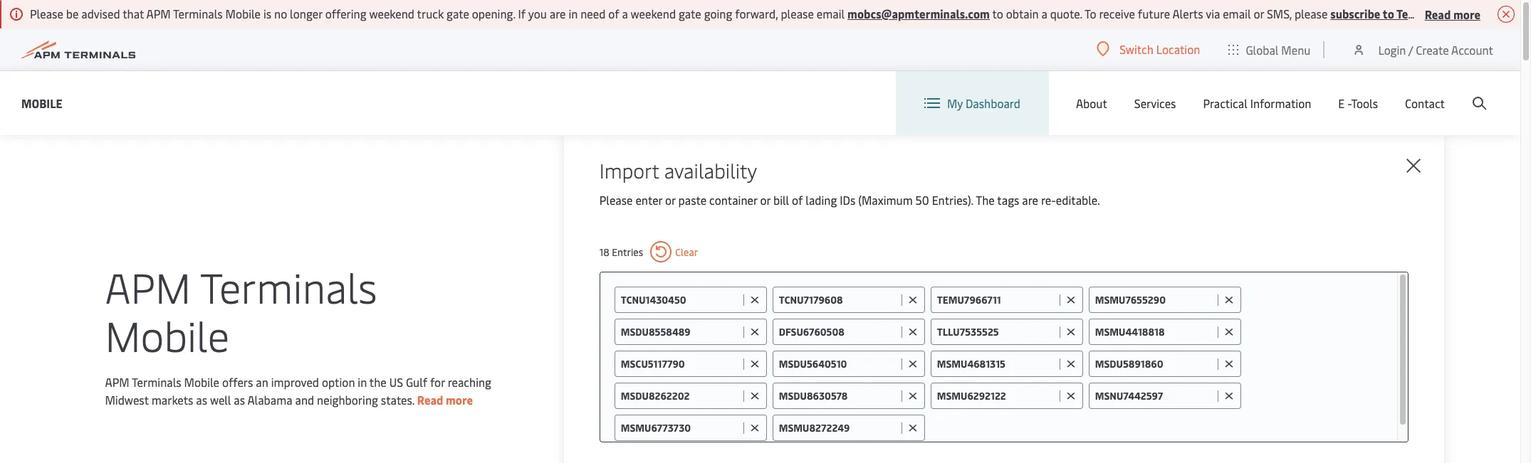 Task type: vqa. For each thing, say whether or not it's contained in the screenshot.
the date related to First available date button corresponding to second Reefer Cutoff button from left's Vessel Name button
no



Task type: describe. For each thing, give the bounding box(es) containing it.
editable.
[[1056, 192, 1101, 208]]

enter
[[636, 192, 663, 208]]

my dashboard button
[[925, 71, 1021, 135]]

advised
[[81, 6, 120, 21]]

the
[[976, 192, 995, 208]]

global
[[1246, 42, 1279, 57]]

read more button
[[1426, 5, 1481, 23]]

mobile link
[[21, 94, 63, 112]]

if
[[518, 6, 526, 21]]

availability
[[665, 157, 757, 184]]

longer
[[290, 6, 323, 21]]

global menu
[[1246, 42, 1311, 57]]

0 vertical spatial in
[[569, 6, 578, 21]]

the
[[370, 375, 387, 390]]

/
[[1409, 42, 1414, 57]]

alabama
[[248, 393, 293, 408]]

gulf
[[406, 375, 428, 390]]

read for read more link at the left bottom of the page
[[417, 393, 443, 408]]

need
[[581, 6, 606, 21]]

e
[[1339, 95, 1345, 111]]

tools
[[1352, 95, 1379, 111]]

apm terminals mobile
[[105, 259, 377, 363]]

clear button
[[651, 242, 698, 263]]

1 horizontal spatial of
[[792, 192, 803, 208]]

terminal
[[1397, 6, 1443, 21]]

services
[[1135, 95, 1177, 111]]

information
[[1251, 95, 1312, 111]]

an
[[256, 375, 268, 390]]

terminals for apm terminals mobile
[[200, 259, 377, 315]]

2 alerts from the left
[[1445, 6, 1478, 21]]

2 weekend from the left
[[631, 6, 676, 21]]

mobcs@apmterminals.com link
[[848, 6, 990, 21]]

2 gate from the left
[[679, 6, 702, 21]]

going
[[704, 6, 733, 21]]

forward,
[[736, 6, 778, 21]]

truck
[[417, 6, 444, 21]]

practical
[[1204, 95, 1248, 111]]

offering
[[325, 6, 367, 21]]

midwest
[[105, 393, 149, 408]]

terminals for apm terminals mobile offers an improved option in the us gulf for reaching midwest markets as well as alabama and neighboring states.
[[132, 375, 181, 390]]

please be advised that apm terminals mobile is no longer offering weekend truck gate opening. if you are in need of a weekend gate going forward, please email mobcs@apmterminals.com to obtain a quote. to receive future alerts via email or sms, please subscribe to terminal alerts .
[[30, 6, 1480, 21]]

my dashboard
[[948, 95, 1021, 111]]

that
[[123, 6, 144, 21]]

2 please from the left
[[1295, 6, 1328, 21]]

50
[[916, 192, 930, 208]]

please enter or paste container or bill of lading ids (maximum 50 entries). the tags are re-editable.
[[600, 192, 1101, 208]]

paste
[[679, 192, 707, 208]]

read more for read more link at the left bottom of the page
[[417, 393, 473, 408]]

sms,
[[1268, 6, 1293, 21]]

subscribe
[[1331, 6, 1381, 21]]

1 as from the left
[[196, 393, 207, 408]]

read more link
[[417, 393, 473, 408]]

menu
[[1282, 42, 1311, 57]]

receive
[[1100, 6, 1136, 21]]

contact button
[[1406, 71, 1446, 135]]

dashboard
[[966, 95, 1021, 111]]

opening.
[[472, 6, 516, 21]]

0 vertical spatial apm
[[146, 6, 171, 21]]

login / create account link
[[1353, 29, 1494, 71]]

improved
[[271, 375, 319, 390]]

more for read more link at the left bottom of the page
[[446, 393, 473, 408]]

0 horizontal spatial or
[[666, 192, 676, 208]]

1 a from the left
[[622, 6, 628, 21]]

18 entries
[[600, 245, 644, 259]]

create
[[1417, 42, 1450, 57]]

e -tools
[[1339, 95, 1379, 111]]

future
[[1138, 6, 1171, 21]]

you
[[528, 6, 547, 21]]

please for please enter or paste container or bill of lading ids (maximum 50 entries). the tags are re-editable.
[[600, 192, 633, 208]]

services button
[[1135, 71, 1177, 135]]

Type or paste your IDs here text field
[[931, 415, 1383, 441]]

via
[[1206, 6, 1221, 21]]

2 horizontal spatial or
[[1254, 6, 1265, 21]]

apm terminals mobile offers an improved option in the us gulf for reaching midwest markets as well as alabama and neighboring states.
[[105, 375, 492, 408]]

reaching
[[448, 375, 492, 390]]

entries
[[612, 245, 644, 259]]



Task type: locate. For each thing, give the bounding box(es) containing it.
about button
[[1077, 71, 1108, 135]]

mobcs@apmterminals.com
[[848, 6, 990, 21]]

offers
[[222, 375, 253, 390]]

in left need
[[569, 6, 578, 21]]

0 vertical spatial read
[[1426, 6, 1452, 22]]

1 vertical spatial terminals
[[200, 259, 377, 315]]

states.
[[381, 393, 415, 408]]

0 horizontal spatial read more
[[417, 393, 473, 408]]

as left well
[[196, 393, 207, 408]]

obtain
[[1007, 6, 1039, 21]]

gate
[[447, 6, 469, 21], [679, 6, 702, 21]]

0 vertical spatial more
[[1454, 6, 1481, 22]]

2 vertical spatial apm
[[105, 375, 129, 390]]

Entered ID text field
[[621, 294, 740, 307], [937, 294, 1056, 307], [1096, 294, 1215, 307], [621, 326, 740, 339], [937, 326, 1056, 339], [621, 358, 740, 371], [937, 358, 1056, 371], [1096, 358, 1215, 371], [621, 390, 740, 403], [779, 390, 898, 403], [1096, 390, 1215, 403], [779, 422, 898, 435]]

or left sms,
[[1254, 6, 1265, 21]]

read
[[1426, 6, 1452, 22], [417, 393, 443, 408]]

0 vertical spatial read more
[[1426, 6, 1481, 22]]

0 horizontal spatial gate
[[447, 6, 469, 21]]

switch location
[[1120, 41, 1201, 57]]

to
[[993, 6, 1004, 21], [1383, 6, 1395, 21]]

a right obtain on the top right of page
[[1042, 6, 1048, 21]]

apm for apm terminals mobile offers an improved option in the us gulf for reaching midwest markets as well as alabama and neighboring states.
[[105, 375, 129, 390]]

1 to from the left
[[993, 6, 1004, 21]]

please left be
[[30, 6, 63, 21]]

alerts up account
[[1445, 6, 1478, 21]]

1 horizontal spatial read
[[1426, 6, 1452, 22]]

1 horizontal spatial weekend
[[631, 6, 676, 21]]

or
[[1254, 6, 1265, 21], [666, 192, 676, 208], [761, 192, 771, 208]]

0 horizontal spatial are
[[550, 6, 566, 21]]

0 vertical spatial of
[[609, 6, 620, 21]]

entries).
[[932, 192, 974, 208]]

bill
[[774, 192, 790, 208]]

global menu button
[[1215, 28, 1326, 71]]

0 horizontal spatial a
[[622, 6, 628, 21]]

terminals
[[173, 6, 223, 21], [200, 259, 377, 315], [132, 375, 181, 390]]

1 alerts from the left
[[1173, 6, 1204, 21]]

1 horizontal spatial in
[[569, 6, 578, 21]]

mobile inside apm terminals mobile offers an improved option in the us gulf for reaching midwest markets as well as alabama and neighboring states.
[[184, 375, 219, 390]]

switch
[[1120, 41, 1154, 57]]

gate right the truck
[[447, 6, 469, 21]]

0 horizontal spatial more
[[446, 393, 473, 408]]

weekend
[[369, 6, 415, 21], [631, 6, 676, 21]]

quote. to
[[1051, 6, 1097, 21]]

or right enter
[[666, 192, 676, 208]]

ids
[[840, 192, 856, 208]]

are right you
[[550, 6, 566, 21]]

(maximum
[[859, 192, 913, 208]]

0 horizontal spatial alerts
[[1173, 6, 1204, 21]]

1 horizontal spatial please
[[600, 192, 633, 208]]

please
[[30, 6, 63, 21], [600, 192, 633, 208]]

2 a from the left
[[1042, 6, 1048, 21]]

please
[[781, 6, 814, 21], [1295, 6, 1328, 21]]

read more down for
[[417, 393, 473, 408]]

0 vertical spatial terminals
[[173, 6, 223, 21]]

alerts
[[1173, 6, 1204, 21], [1445, 6, 1478, 21]]

1 horizontal spatial read more
[[1426, 6, 1481, 22]]

apm inside apm terminals mobile
[[105, 259, 191, 315]]

2 vertical spatial terminals
[[132, 375, 181, 390]]

is
[[264, 6, 272, 21]]

mobile inside apm terminals mobile
[[105, 307, 230, 363]]

login
[[1379, 42, 1407, 57]]

more
[[1454, 6, 1481, 22], [446, 393, 473, 408]]

in
[[569, 6, 578, 21], [358, 375, 367, 390]]

subscribe to terminal alerts link
[[1331, 6, 1478, 21]]

re-
[[1042, 192, 1056, 208]]

login / create account
[[1379, 42, 1494, 57]]

read inside read more button
[[1426, 6, 1452, 22]]

email
[[817, 6, 845, 21], [1223, 6, 1252, 21]]

more down reaching
[[446, 393, 473, 408]]

0 horizontal spatial read
[[417, 393, 443, 408]]

0 horizontal spatial of
[[609, 6, 620, 21]]

0 vertical spatial please
[[30, 6, 63, 21]]

lading
[[806, 192, 837, 208]]

0 horizontal spatial please
[[30, 6, 63, 21]]

0 horizontal spatial weekend
[[369, 6, 415, 21]]

1 horizontal spatial to
[[1383, 6, 1395, 21]]

2 email from the left
[[1223, 6, 1252, 21]]

well
[[210, 393, 231, 408]]

please right sms,
[[1295, 6, 1328, 21]]

my
[[948, 95, 963, 111]]

weekend right need
[[631, 6, 676, 21]]

0 horizontal spatial to
[[993, 6, 1004, 21]]

2 as from the left
[[234, 393, 245, 408]]

contact
[[1406, 95, 1446, 111]]

apm inside apm terminals mobile offers an improved option in the us gulf for reaching midwest markets as well as alabama and neighboring states.
[[105, 375, 129, 390]]

1 vertical spatial more
[[446, 393, 473, 408]]

1 horizontal spatial or
[[761, 192, 771, 208]]

as down offers
[[234, 393, 245, 408]]

are left the re-
[[1023, 192, 1039, 208]]

1 vertical spatial read more
[[417, 393, 473, 408]]

1 vertical spatial of
[[792, 192, 803, 208]]

1 horizontal spatial alerts
[[1445, 6, 1478, 21]]

-
[[1348, 95, 1352, 111]]

more for read more button
[[1454, 6, 1481, 22]]

please right forward,
[[781, 6, 814, 21]]

read more
[[1426, 6, 1481, 22], [417, 393, 473, 408]]

1 horizontal spatial gate
[[679, 6, 702, 21]]

of
[[609, 6, 620, 21], [792, 192, 803, 208]]

clear
[[676, 245, 698, 259]]

of right bill
[[792, 192, 803, 208]]

and
[[295, 393, 314, 408]]

Entered ID text field
[[779, 294, 898, 307], [779, 326, 898, 339], [1096, 326, 1215, 339], [779, 358, 898, 371], [937, 390, 1056, 403], [621, 422, 740, 435]]

1 horizontal spatial email
[[1223, 6, 1252, 21]]

1 vertical spatial apm
[[105, 259, 191, 315]]

more inside button
[[1454, 6, 1481, 22]]

1 horizontal spatial please
[[1295, 6, 1328, 21]]

.
[[1478, 6, 1480, 21]]

e -tools button
[[1339, 71, 1379, 135]]

1 vertical spatial in
[[358, 375, 367, 390]]

read more for read more button
[[1426, 6, 1481, 22]]

switch location button
[[1097, 41, 1201, 57]]

gate left "going"
[[679, 6, 702, 21]]

practical information
[[1204, 95, 1312, 111]]

0 horizontal spatial as
[[196, 393, 207, 408]]

1 vertical spatial read
[[417, 393, 443, 408]]

1 horizontal spatial are
[[1023, 192, 1039, 208]]

in left the
[[358, 375, 367, 390]]

or left bill
[[761, 192, 771, 208]]

1 gate from the left
[[447, 6, 469, 21]]

apm for apm terminals mobile
[[105, 259, 191, 315]]

1 email from the left
[[817, 6, 845, 21]]

0 horizontal spatial in
[[358, 375, 367, 390]]

1 vertical spatial are
[[1023, 192, 1039, 208]]

for
[[430, 375, 445, 390]]

alerts left via
[[1173, 6, 1204, 21]]

terminals inside apm terminals mobile offers an improved option in the us gulf for reaching midwest markets as well as alabama and neighboring states.
[[132, 375, 181, 390]]

please down import
[[600, 192, 633, 208]]

2 to from the left
[[1383, 6, 1395, 21]]

1 please from the left
[[781, 6, 814, 21]]

terminals inside apm terminals mobile
[[200, 259, 377, 315]]

please for please be advised that apm terminals mobile is no longer offering weekend truck gate opening. if you are in need of a weekend gate going forward, please email mobcs@apmterminals.com to obtain a quote. to receive future alerts via email or sms, please subscribe to terminal alerts .
[[30, 6, 63, 21]]

tags
[[998, 192, 1020, 208]]

about
[[1077, 95, 1108, 111]]

1 weekend from the left
[[369, 6, 415, 21]]

container
[[710, 192, 758, 208]]

neighboring
[[317, 393, 378, 408]]

as
[[196, 393, 207, 408], [234, 393, 245, 408]]

option
[[322, 375, 355, 390]]

no
[[274, 6, 287, 21]]

more up account
[[1454, 6, 1481, 22]]

18
[[600, 245, 610, 259]]

a right need
[[622, 6, 628, 21]]

0 horizontal spatial please
[[781, 6, 814, 21]]

read more up login / create account
[[1426, 6, 1481, 22]]

1 horizontal spatial as
[[234, 393, 245, 408]]

0 horizontal spatial email
[[817, 6, 845, 21]]

of right need
[[609, 6, 620, 21]]

be
[[66, 6, 79, 21]]

1 vertical spatial please
[[600, 192, 633, 208]]

markets
[[152, 393, 193, 408]]

us
[[389, 375, 403, 390]]

practical information button
[[1204, 71, 1312, 135]]

import availability
[[600, 157, 757, 184]]

read down for
[[417, 393, 443, 408]]

1 horizontal spatial more
[[1454, 6, 1481, 22]]

are
[[550, 6, 566, 21], [1023, 192, 1039, 208]]

0 vertical spatial are
[[550, 6, 566, 21]]

location
[[1157, 41, 1201, 57]]

weekend left the truck
[[369, 6, 415, 21]]

1 horizontal spatial a
[[1042, 6, 1048, 21]]

import
[[600, 157, 660, 184]]

to left obtain on the top right of page
[[993, 6, 1004, 21]]

close alert image
[[1498, 6, 1515, 23]]

account
[[1452, 42, 1494, 57]]

in inside apm terminals mobile offers an improved option in the us gulf for reaching midwest markets as well as alabama and neighboring states.
[[358, 375, 367, 390]]

read up login / create account
[[1426, 6, 1452, 22]]

to left terminal on the right
[[1383, 6, 1395, 21]]

read for read more button
[[1426, 6, 1452, 22]]



